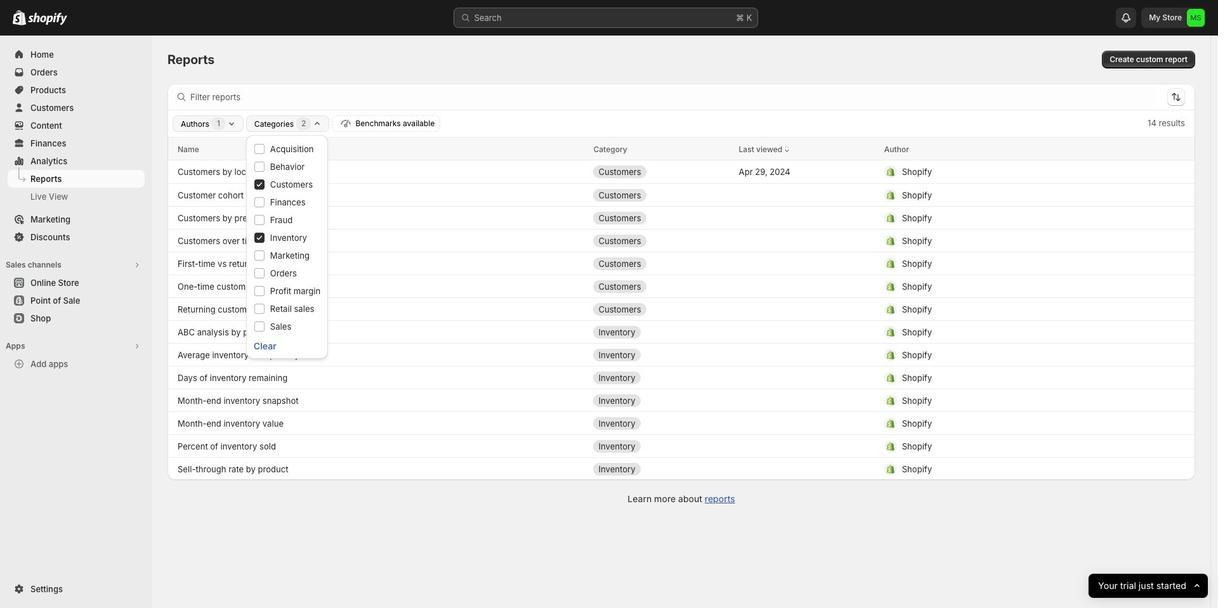 Task type: vqa. For each thing, say whether or not it's contained in the screenshot.
fifth row from the bottom
yes



Task type: locate. For each thing, give the bounding box(es) containing it.
4 row from the top
[[168, 206, 1196, 229]]

shopify image
[[28, 13, 67, 25]]

11 row from the top
[[168, 366, 1196, 389]]

7 row from the top
[[168, 275, 1196, 298]]

5 row from the top
[[168, 229, 1196, 252]]

my store image
[[1187, 9, 1205, 27]]

6 row from the top
[[168, 252, 1196, 275]]

list of reports table
[[168, 138, 1196, 480]]

cell
[[594, 162, 729, 182], [884, 162, 1155, 182], [594, 185, 729, 205], [739, 185, 874, 205], [884, 185, 1155, 205], [594, 208, 729, 228], [884, 208, 1155, 228], [594, 231, 729, 251], [739, 231, 874, 251], [884, 231, 1155, 251], [594, 254, 729, 274], [884, 254, 1155, 274], [594, 276, 729, 297], [739, 276, 874, 297], [884, 276, 1155, 297], [594, 299, 729, 320], [884, 299, 1155, 320], [594, 322, 729, 342], [739, 322, 874, 342], [884, 322, 1155, 342], [594, 345, 729, 365], [884, 345, 1155, 365], [594, 368, 729, 388], [739, 368, 874, 388], [884, 368, 1155, 388], [594, 391, 729, 411], [884, 391, 1155, 411], [594, 413, 729, 434], [739, 413, 874, 434], [884, 413, 1155, 434], [594, 436, 729, 457], [884, 436, 1155, 457], [594, 459, 729, 479], [739, 459, 874, 479], [884, 459, 1155, 479]]

13 row from the top
[[168, 412, 1196, 435]]

row
[[168, 138, 1196, 161], [168, 161, 1196, 183], [168, 183, 1196, 206], [168, 206, 1196, 229], [168, 229, 1196, 252], [168, 252, 1196, 275], [168, 275, 1196, 298], [168, 298, 1196, 320], [168, 320, 1196, 343], [168, 343, 1196, 366], [168, 366, 1196, 389], [168, 389, 1196, 412], [168, 412, 1196, 435], [168, 435, 1196, 458], [168, 458, 1196, 480]]



Task type: describe. For each thing, give the bounding box(es) containing it.
15 row from the top
[[168, 458, 1196, 480]]

12 row from the top
[[168, 389, 1196, 412]]

1 row from the top
[[168, 138, 1196, 161]]

10 row from the top
[[168, 343, 1196, 366]]

9 row from the top
[[168, 320, 1196, 343]]

Filter reports text field
[[190, 87, 1158, 107]]

shopify image
[[13, 10, 26, 25]]

14 row from the top
[[168, 435, 1196, 458]]

2 row from the top
[[168, 161, 1196, 183]]

3 row from the top
[[168, 183, 1196, 206]]

8 row from the top
[[168, 298, 1196, 320]]



